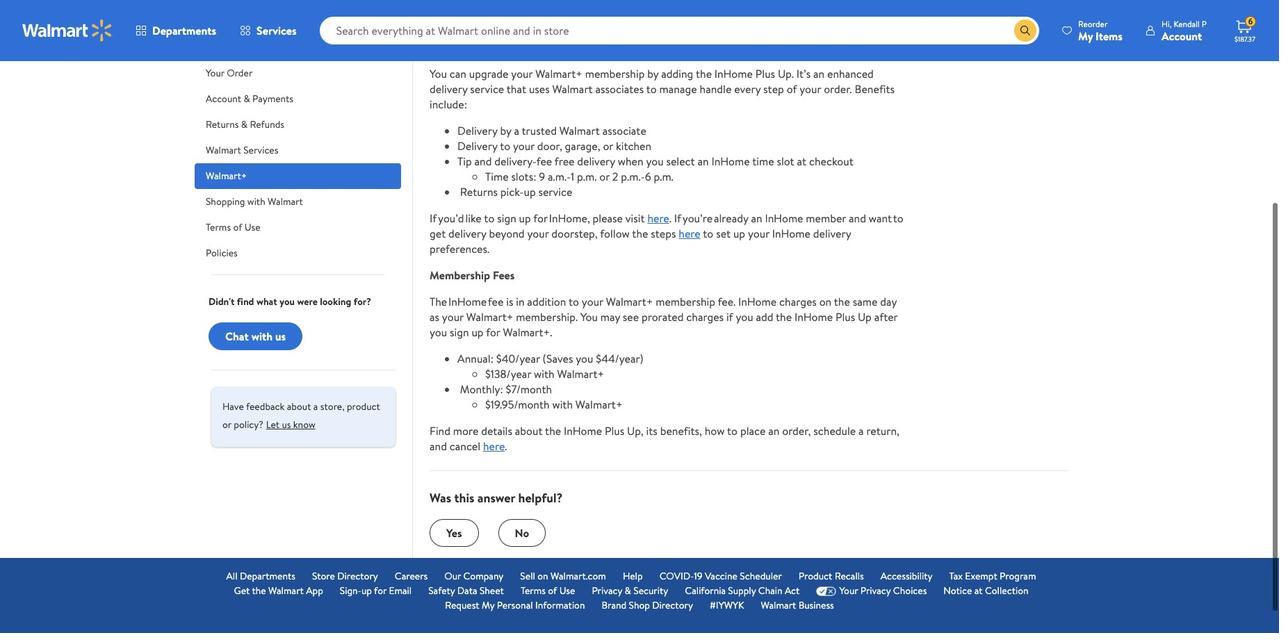 Task type: locate. For each thing, give the bounding box(es) containing it.
terms down sell on the bottom left
[[521, 584, 546, 598]]

or for p.m.
[[600, 169, 610, 184]]

to inside find more details about the inhome plus up, its benefits, how to place an order, schedule a return, and cancel
[[728, 424, 738, 439]]

of up "information"
[[548, 584, 557, 598]]

p.m.
[[577, 169, 597, 184], [654, 169, 674, 184]]

up up the annual:
[[472, 325, 484, 340]]

1 vertical spatial up
[[858, 310, 872, 325]]

2 vertical spatial a
[[859, 424, 864, 439]]

6
[[1249, 15, 1254, 27], [645, 169, 651, 184]]

a left return, on the right bottom of the page
[[859, 424, 864, 439]]

safety data sheet link
[[429, 584, 504, 599]]

up right set
[[734, 226, 746, 241]]

1 horizontal spatial here
[[679, 226, 701, 241]]

1 horizontal spatial .
[[670, 211, 672, 226]]

sign inside 'plus up after you sign up for walmart+.'
[[450, 325, 469, 340]]

1 vertical spatial us
[[282, 418, 291, 432]]

& inside privacy & security link
[[625, 584, 631, 598]]

after
[[875, 310, 898, 325]]

0 horizontal spatial up
[[532, 18, 549, 37]]

the inside you can upgrade your walmart+ membership by adding the inhome plus up. it's an enhanced delivery service that uses walmart associates to
[[696, 66, 712, 81]]

your right set
[[748, 226, 770, 241]]

1 horizontal spatial sign
[[497, 211, 517, 226]]

to left set
[[703, 226, 714, 241]]

plus left the "up."
[[756, 66, 776, 81]]

services
[[257, 23, 297, 38], [244, 143, 278, 157]]

1 vertical spatial at
[[975, 584, 983, 598]]

walmart.com
[[551, 570, 606, 584]]

inhome right set
[[773, 226, 811, 241]]

& for account
[[244, 92, 250, 106]]

us inside button
[[282, 418, 291, 432]]

service up if you'd like to sign up for inhome, please visit here﻿
[[539, 184, 573, 200]]

up
[[532, 18, 549, 37], [858, 310, 872, 325]]

delivery to your door, garage, or kitchen
[[458, 138, 653, 154]]

up left 9 on the top left of page
[[524, 184, 536, 200]]

walmart down the walmart+ link
[[268, 195, 303, 209]]

the left the steps on the right top of page
[[633, 226, 649, 241]]

0 vertical spatial terms
[[206, 220, 231, 234]]

1 vertical spatial 6
[[645, 169, 651, 184]]

1 horizontal spatial on
[[820, 294, 832, 310]]

1 horizontal spatial about
[[515, 424, 543, 439]]

for inside 'link'
[[374, 584, 387, 598]]

1 vertical spatial terms of use link
[[521, 584, 575, 599]]

with right shopping
[[247, 195, 266, 209]]

the right add
[[776, 310, 792, 325]]

1 vertical spatial about
[[515, 424, 543, 439]]

and left want to
[[849, 211, 867, 226]]

0 horizontal spatial here
[[483, 439, 505, 454]]

1 vertical spatial directory
[[653, 599, 693, 613]]

the left same
[[835, 294, 851, 310]]

0 horizontal spatial departments
[[152, 23, 216, 38]]

terms of use down shopping
[[206, 220, 260, 234]]

your
[[511, 66, 533, 81], [800, 81, 822, 97], [513, 138, 535, 154], [528, 226, 549, 241], [748, 226, 770, 241], [582, 294, 604, 310], [442, 310, 464, 325]]

1 vertical spatial you
[[581, 310, 598, 325]]

your right beyond
[[528, 226, 549, 241]]

.
[[670, 211, 672, 226], [505, 439, 507, 454]]

with right $7/month
[[553, 397, 573, 412]]

privacy
[[592, 584, 623, 598], [861, 584, 891, 598]]

covid-19 vaccine scheduler
[[660, 570, 782, 584]]

your inside to set up your inhome delivery preferences.
[[748, 226, 770, 241]]

sheet
[[480, 584, 504, 598]]

0 vertical spatial at
[[797, 154, 807, 169]]

9
[[539, 169, 545, 184]]

follow
[[600, 226, 630, 241]]

0 vertical spatial about
[[287, 400, 311, 414]]

0 horizontal spatial help
[[206, 18, 235, 37]]

directory inside store directory link
[[338, 570, 378, 584]]

1 horizontal spatial terms of use
[[521, 584, 575, 598]]

0 vertical spatial by
[[648, 66, 659, 81]]

your
[[206, 66, 225, 80], [840, 584, 859, 598]]

you may see prorated charges if you add the inhome
[[581, 310, 833, 325]]

you down the inhome fee
[[430, 325, 447, 340]]

sign
[[497, 211, 517, 226], [450, 325, 469, 340]]

by up delivery-
[[500, 123, 512, 138]]

time slots: 9 a.m.-1 p.m. or 2 p.m.-6 p.m.
[[486, 169, 674, 184]]

1 vertical spatial sign
[[450, 325, 469, 340]]

tax exempt program link
[[950, 570, 1037, 584]]

& inside account & payments link
[[244, 92, 250, 106]]

1 horizontal spatial account
[[1162, 28, 1203, 43]]

every step of your order. benefits include:
[[430, 81, 895, 112]]

you inside annual: $40/year (saves you $44/year) $138/year with walmart+ monthly: $7/month $19.95/month with walmart+
[[576, 351, 594, 367]]

yes button
[[430, 520, 479, 547]]

delivery inside you can upgrade your walmart+ membership by adding the inhome plus up. it's an enhanced delivery service that uses walmart associates to
[[430, 81, 468, 97]]

1 horizontal spatial for
[[486, 325, 501, 340]]

your inside on the same day as your walmart+ membership.
[[442, 310, 464, 325]]

privacy up brand
[[592, 584, 623, 598]]

0 horizontal spatial directory
[[338, 570, 378, 584]]

charges left if
[[687, 310, 724, 325]]

0 vertical spatial you
[[430, 66, 447, 81]]

1 vertical spatial by
[[500, 123, 512, 138]]

you for you may see prorated charges if you add the inhome
[[581, 310, 598, 325]]

and right tip
[[475, 154, 492, 169]]

membership up "associate"
[[585, 66, 645, 81]]

an right the place
[[769, 424, 780, 439]]

0 horizontal spatial use
[[245, 220, 260, 234]]

delivery
[[458, 123, 498, 138], [458, 138, 498, 154]]

0 vertical spatial 6
[[1249, 15, 1254, 27]]

1 horizontal spatial service
[[539, 184, 573, 200]]

was
[[430, 490, 452, 507]]

2 vertical spatial of
[[548, 584, 557, 598]]

departments inside popup button
[[152, 23, 216, 38]]

an inside you can upgrade your walmart+ membership by adding the inhome plus up. it's an enhanced delivery service that uses walmart associates to
[[814, 66, 825, 81]]

service left that
[[470, 81, 504, 97]]

brand
[[602, 599, 627, 613]]

departments up your order
[[152, 23, 216, 38]]

delivery
[[430, 81, 468, 97], [578, 154, 615, 169], [449, 226, 487, 241], [814, 226, 852, 241]]

up inside 'plus up after you sign up for walmart+.'
[[472, 325, 484, 340]]

1 horizontal spatial privacy
[[861, 584, 891, 598]]

for left email
[[374, 584, 387, 598]]

$40/year
[[496, 351, 540, 367]]

at right slot on the right of page
[[797, 154, 807, 169]]

to right if you'd like
[[484, 211, 495, 226]]

your left the see
[[582, 294, 604, 310]]

1 horizontal spatial membership
[[656, 294, 716, 310]]

you inside 'plus up after you sign up for walmart+.'
[[430, 325, 447, 340]]

1 horizontal spatial my
[[1079, 28, 1094, 43]]

1 horizontal spatial by
[[648, 66, 659, 81]]

you left may at left
[[581, 310, 598, 325]]

0 vertical spatial a
[[514, 123, 520, 138]]

2 horizontal spatial and
[[849, 211, 867, 226]]

0 vertical spatial for
[[486, 325, 501, 340]]

services down refunds
[[244, 143, 278, 157]]

beyond
[[489, 226, 525, 241]]

with right $138/year
[[534, 367, 555, 382]]

returns & refunds
[[206, 118, 285, 131]]

inhome inside you can upgrade your walmart+ membership by adding the inhome plus up. it's an enhanced delivery service that uses walmart associates to
[[715, 66, 753, 81]]

delivery up time
[[458, 138, 498, 154]]

1 vertical spatial of
[[233, 220, 242, 234]]

all departments link
[[226, 570, 296, 584]]

of inside every step of your order. benefits include:
[[787, 81, 797, 97]]

inhome left the time
[[712, 154, 750, 169]]

plus left after
[[836, 310, 856, 325]]

a.m.-
[[548, 169, 571, 184]]

0 vertical spatial on
[[820, 294, 832, 310]]

set
[[717, 226, 731, 241]]

& up shop
[[625, 584, 631, 598]]

up inside 'plus up after you sign up for walmart+.'
[[858, 310, 872, 325]]

1 horizontal spatial directory
[[653, 599, 693, 613]]

1 horizontal spatial use
[[560, 584, 575, 598]]

returns for returns pick-up service
[[460, 184, 498, 200]]

. right "visit"
[[670, 211, 672, 226]]

a
[[514, 123, 520, 138], [314, 400, 318, 414], [859, 424, 864, 439]]

1 vertical spatial a
[[314, 400, 318, 414]]

up up uses on the left
[[532, 18, 549, 37]]

sign right as
[[450, 325, 469, 340]]

you left were
[[280, 295, 295, 309]]

when
[[618, 154, 644, 169]]

0 vertical spatial services
[[257, 23, 297, 38]]

0 horizontal spatial terms
[[206, 220, 231, 234]]

reorder my items
[[1079, 18, 1123, 43]]

2 delivery from the top
[[458, 138, 498, 154]]

enhanced
[[828, 66, 874, 81]]

1 horizontal spatial your
[[840, 584, 859, 598]]

your inside you can upgrade your walmart+ membership by adding the inhome plus up. it's an enhanced delivery service that uses walmart associates to
[[511, 66, 533, 81]]

0 horizontal spatial at
[[797, 154, 807, 169]]

plus up 'upgrade'
[[503, 18, 528, 37]]

inhome plus up
[[452, 18, 549, 37]]

your left order
[[206, 66, 225, 80]]

notice
[[944, 584, 973, 598]]

privacy & security
[[592, 584, 669, 598]]

and inside . if you're already an inhome member and want to get delivery beyond your doorstep, follow the steps
[[849, 211, 867, 226]]

benefits,
[[661, 424, 702, 439]]

0 horizontal spatial for
[[374, 584, 387, 598]]

you right (saves
[[576, 351, 594, 367]]

walmart down returns & refunds
[[206, 143, 241, 157]]

here for here
[[679, 226, 701, 241]]

inhome left step
[[715, 66, 753, 81]]

act
[[785, 584, 800, 598]]

sell on walmart.com link
[[521, 570, 606, 584]]

1 delivery from the top
[[458, 123, 498, 138]]

0 horizontal spatial you
[[430, 66, 447, 81]]

terms of use up "information"
[[521, 584, 575, 598]]

tax exempt program get the walmart app
[[234, 570, 1037, 598]]

walmart inside the tax exempt program get the walmart app
[[269, 584, 304, 598]]

free
[[555, 154, 575, 169]]

your down recalls
[[840, 584, 859, 598]]

0 vertical spatial my
[[1079, 28, 1094, 43]]

inhome right fee.
[[739, 294, 777, 310]]

on right sell on the bottom left
[[538, 570, 549, 584]]

on inside on the same day as your walmart+ membership.
[[820, 294, 832, 310]]

us
[[275, 329, 286, 344], [282, 418, 291, 432]]

an right it's
[[814, 66, 825, 81]]

1 vertical spatial on
[[538, 570, 549, 584]]

services inside 'services' popup button
[[257, 23, 297, 38]]

help up privacy & security
[[623, 570, 643, 584]]

here link
[[679, 226, 701, 241], [483, 439, 505, 454]]

your for your privacy choices
[[840, 584, 859, 598]]

include:
[[430, 97, 467, 112]]

2 vertical spatial &
[[625, 584, 631, 598]]

0 horizontal spatial and
[[430, 439, 447, 454]]

your for your order
[[206, 66, 225, 80]]

delivery inside to set up your inhome delivery preferences.
[[814, 226, 852, 241]]

0 horizontal spatial your
[[206, 66, 225, 80]]

returns left pick-
[[460, 184, 498, 200]]

terms up policies
[[206, 220, 231, 234]]

1 horizontal spatial 6
[[1249, 15, 1254, 27]]

chat with us button
[[209, 323, 303, 351]]

associates
[[596, 81, 644, 97]]

more
[[453, 424, 479, 439]]

or right 'garage,'
[[603, 138, 614, 154]]

tip
[[458, 154, 472, 169]]

0 vertical spatial service
[[470, 81, 504, 97]]

0 vertical spatial your
[[206, 66, 225, 80]]

were
[[297, 295, 318, 309]]

inhome left member
[[765, 211, 804, 226]]

for inside 'plus up after you sign up for walmart+.'
[[486, 325, 501, 340]]

Walmart Site-Wide search field
[[320, 17, 1040, 45]]

you inside you can upgrade your walmart+ membership by adding the inhome plus up. it's an enhanced delivery service that uses walmart associates to
[[430, 66, 447, 81]]

about down $19.95/month
[[515, 424, 543, 439]]

1 horizontal spatial and
[[475, 154, 492, 169]]

the down all departments
[[252, 584, 266, 598]]

1 horizontal spatial p.m.
[[654, 169, 674, 184]]

at down exempt
[[975, 584, 983, 598]]

if you're already
[[675, 211, 749, 226]]

your right as
[[442, 310, 464, 325]]

a left store,
[[314, 400, 318, 414]]

sell on walmart.com
[[521, 570, 606, 584]]

you for didn't find what you were looking for?
[[280, 295, 295, 309]]

6 $187.37
[[1235, 15, 1256, 44]]

program
[[1000, 570, 1037, 584]]

0 vertical spatial help
[[206, 18, 235, 37]]

membership inside you can upgrade your walmart+ membership by adding the inhome plus up. it's an enhanced delivery service that uses walmart associates to
[[585, 66, 645, 81]]

0 horizontal spatial p.m.
[[577, 169, 597, 184]]

0 vertical spatial &
[[244, 92, 250, 106]]

0 vertical spatial here
[[679, 226, 701, 241]]

every
[[735, 81, 761, 97]]

a left trusted
[[514, 123, 520, 138]]

hi, kendall p account
[[1162, 18, 1208, 43]]

0 horizontal spatial here link
[[483, 439, 505, 454]]

0 vertical spatial directory
[[338, 570, 378, 584]]

2 horizontal spatial a
[[859, 424, 864, 439]]

1 vertical spatial and
[[849, 211, 867, 226]]

0 horizontal spatial terms of use link
[[195, 215, 401, 241]]

0 vertical spatial returns
[[206, 118, 239, 131]]

product
[[347, 400, 380, 414]]

0 vertical spatial of
[[787, 81, 797, 97]]

departments up get the walmart app link
[[240, 570, 296, 584]]

1 vertical spatial account
[[206, 92, 241, 106]]

of down shopping
[[233, 220, 242, 234]]

6 up the $187.37
[[1249, 15, 1254, 27]]

an right set
[[752, 211, 763, 226]]

privacy choices icon image
[[817, 587, 837, 596]]

walmart left app
[[269, 584, 304, 598]]

delivery right 1
[[578, 154, 615, 169]]

. inside . if you're already an inhome member and want to get delivery beyond your doorstep, follow the steps
[[670, 211, 672, 226]]

to inside you can upgrade your walmart+ membership by adding the inhome plus up. it's an enhanced delivery service that uses walmart associates to
[[647, 81, 657, 97]]

on left same
[[820, 294, 832, 310]]

store,
[[321, 400, 345, 414]]

you right when
[[646, 154, 664, 169]]

1 vertical spatial returns
[[460, 184, 498, 200]]

returns up walmart services
[[206, 118, 239, 131]]

Search search field
[[320, 17, 1040, 45]]

and left cancel
[[430, 439, 447, 454]]

0 vertical spatial us
[[275, 329, 286, 344]]

1 horizontal spatial here link
[[679, 226, 701, 241]]

brand shop directory link
[[602, 599, 693, 613]]

returns inside returns & refunds link
[[206, 118, 239, 131]]

to inside to set up your inhome delivery preferences.
[[703, 226, 714, 241]]

about inside find more details about the inhome plus up, its benefits, how to place an order, schedule a return, and cancel
[[515, 424, 543, 439]]

let
[[266, 418, 280, 432]]

the inhome fee is in addition to your walmart+ membership fee. inhome charges
[[430, 294, 817, 310]]

or inside have feedback about a store, product or policy?
[[223, 418, 232, 432]]

this
[[455, 490, 475, 507]]

0 horizontal spatial .
[[505, 439, 507, 454]]

here link right the steps on the right top of page
[[679, 226, 701, 241]]

you for annual: $40/year (saves you $44/year) $138/year with walmart+ monthly: $7/month $19.95/month with walmart+
[[576, 351, 594, 367]]

0 horizontal spatial my
[[482, 599, 495, 613]]

1 horizontal spatial a
[[514, 123, 520, 138]]

departments button
[[124, 14, 228, 47]]

0 horizontal spatial service
[[470, 81, 504, 97]]

the inhome fee
[[430, 294, 504, 310]]

my down 'sheet'
[[482, 599, 495, 613]]

a inside find more details about the inhome plus up, its benefits, how to place an order, schedule a return, and cancel
[[859, 424, 864, 439]]

for
[[486, 325, 501, 340], [374, 584, 387, 598]]

pick-
[[501, 184, 524, 200]]

use down shopping with walmart
[[245, 220, 260, 234]]

directory up sign- in the left of the page
[[338, 570, 378, 584]]

0 vertical spatial account
[[1162, 28, 1203, 43]]

the
[[696, 66, 712, 81], [633, 226, 649, 241], [835, 294, 851, 310], [776, 310, 792, 325], [545, 424, 561, 439], [252, 584, 266, 598]]

plus left up,
[[605, 424, 625, 439]]

my
[[1079, 28, 1094, 43], [482, 599, 495, 613]]

. if you're already an inhome member and want to get delivery beyond your doorstep, follow the steps
[[430, 211, 904, 241]]

directory down security
[[653, 599, 693, 613]]

the inside . if you're already an inhome member and want to get delivery beyond your doorstep, follow the steps
[[633, 226, 649, 241]]

your inside every step of your order. benefits include:
[[800, 81, 822, 97]]

0 vertical spatial membership
[[585, 66, 645, 81]]

walmart image
[[22, 19, 113, 42]]

can
[[450, 66, 467, 81]]

help left topics
[[206, 18, 235, 37]]

& inside returns & refunds link
[[241, 118, 248, 131]]

0 vertical spatial and
[[475, 154, 492, 169]]

no button
[[498, 520, 546, 547]]

1 vertical spatial help
[[623, 570, 643, 584]]

here right the steps on the right top of page
[[679, 226, 701, 241]]

an inside find more details about the inhome plus up, its benefits, how to place an order, schedule a return, and cancel
[[769, 424, 780, 439]]

returns for returns & refunds
[[206, 118, 239, 131]]

walmart down chain
[[761, 599, 797, 613]]

or down have
[[223, 418, 232, 432]]

0 horizontal spatial a
[[314, 400, 318, 414]]

us inside button
[[275, 329, 286, 344]]

you left can
[[430, 66, 447, 81]]

inhome inside find more details about the inhome plus up, its benefits, how to place an order, schedule a return, and cancel
[[564, 424, 602, 439]]

& for returns
[[241, 118, 248, 131]]

1 horizontal spatial at
[[975, 584, 983, 598]]

1 vertical spatial services
[[244, 143, 278, 157]]

0 horizontal spatial sign
[[450, 325, 469, 340]]

walmart+ inside you can upgrade your walmart+ membership by adding the inhome plus up. it's an enhanced delivery service that uses walmart associates to
[[536, 66, 583, 81]]

& up returns & refunds
[[244, 92, 250, 106]]

1 horizontal spatial up
[[858, 310, 872, 325]]

or left 2 at top left
[[600, 169, 610, 184]]

sign down pick-
[[497, 211, 517, 226]]

p.m. right 1
[[577, 169, 597, 184]]

company
[[464, 570, 504, 584]]

here﻿ link
[[648, 211, 670, 226]]

about up know
[[287, 400, 311, 414]]

1 horizontal spatial returns
[[460, 184, 498, 200]]

0 horizontal spatial about
[[287, 400, 311, 414]]

0 vertical spatial terms of use
[[206, 220, 260, 234]]

want to
[[869, 211, 904, 226]]

up down store directory
[[362, 584, 372, 598]]

my left items
[[1079, 28, 1094, 43]]

help link
[[623, 570, 643, 584]]

vaccine
[[705, 570, 738, 584]]

choices
[[894, 584, 927, 598]]

delivery up tip
[[458, 123, 498, 138]]

the right adding
[[696, 66, 712, 81]]

account down your order
[[206, 92, 241, 106]]

brand shop directory
[[602, 599, 693, 613]]



Task type: vqa. For each thing, say whether or not it's contained in the screenshot.
Toy
no



Task type: describe. For each thing, give the bounding box(es) containing it.
how
[[705, 424, 725, 439]]

slot
[[777, 154, 795, 169]]

associate
[[603, 123, 647, 138]]

select
[[667, 154, 695, 169]]

search icon image
[[1020, 25, 1032, 36]]

membership.
[[516, 310, 578, 325]]

chat
[[225, 329, 249, 344]]

plus inside find more details about the inhome plus up, its benefits, how to place an order, schedule a return, and cancel
[[605, 424, 625, 439]]

didn't find what you were looking for?
[[209, 295, 371, 309]]

shopping with walmart
[[206, 195, 303, 209]]

$44/year)
[[596, 351, 644, 367]]

it's
[[797, 66, 811, 81]]

& for privacy
[[625, 584, 631, 598]]

to set up your inhome delivery preferences.
[[430, 226, 852, 257]]

service inside you can upgrade your walmart+ membership by adding the inhome plus up. it's an enhanced delivery service that uses walmart associates to
[[470, 81, 504, 97]]

the inside on the same day as your walmart+ membership.
[[835, 294, 851, 310]]

get
[[234, 584, 250, 598]]

1 vertical spatial .
[[505, 439, 507, 454]]

find
[[237, 295, 254, 309]]

for?
[[354, 295, 371, 309]]

here for here .
[[483, 439, 505, 454]]

policy?
[[234, 418, 263, 432]]

add
[[756, 310, 774, 325]]

my inside reorder my items
[[1079, 28, 1094, 43]]

and inside find more details about the inhome plus up, its benefits, how to place an order, schedule a return, and cancel
[[430, 439, 447, 454]]

here .
[[483, 439, 509, 454]]

account inside hi, kendall p account
[[1162, 28, 1203, 43]]

0 horizontal spatial of
[[233, 220, 242, 234]]

to up time
[[500, 138, 511, 154]]

fee
[[537, 154, 552, 169]]

california
[[685, 584, 726, 598]]

inhome right add
[[795, 310, 833, 325]]

delivery inside . if you're already an inhome member and want to get delivery beyond your doorstep, follow the steps
[[449, 226, 487, 241]]

here﻿
[[648, 211, 670, 226]]

email
[[389, 584, 412, 598]]

1 p.m. from the left
[[577, 169, 597, 184]]

accessibility link
[[881, 570, 933, 584]]

an right select
[[698, 154, 709, 169]]

that
[[507, 81, 527, 97]]

0 vertical spatial terms of use link
[[195, 215, 401, 241]]

you can upgrade your walmart+ membership by adding the inhome plus up. it's an enhanced delivery service that uses walmart associates to
[[430, 66, 874, 97]]

1 vertical spatial departments
[[240, 570, 296, 584]]

walmart+ link
[[195, 163, 401, 189]]

a inside have feedback about a store, product or policy?
[[314, 400, 318, 414]]

you for you can upgrade your walmart+ membership by adding the inhome plus up. it's an enhanced delivery service that uses walmart associates to
[[430, 66, 447, 81]]

recalls
[[835, 570, 864, 584]]

$187.37
[[1235, 34, 1256, 44]]

walmart business
[[761, 599, 835, 613]]

california supply chain act link
[[685, 584, 800, 599]]

see
[[623, 310, 639, 325]]

delivery for delivery to your door, garage, or kitchen
[[458, 138, 498, 154]]

2 privacy from the left
[[861, 584, 891, 598]]

0 horizontal spatial 6
[[645, 169, 651, 184]]

order
[[227, 66, 253, 80]]

your left fee on the left
[[513, 138, 535, 154]]

the inside the tax exempt program get the walmart app
[[252, 584, 266, 598]]

inhome inside . if you're already an inhome member and want to get delivery beyond your doorstep, follow the steps
[[765, 211, 804, 226]]

policies link
[[195, 241, 401, 266]]

uses
[[529, 81, 550, 97]]

checkout
[[810, 154, 854, 169]]

up inside sign-up for email 'link'
[[362, 584, 372, 598]]

let us know link
[[266, 414, 316, 436]]

safety data sheet
[[429, 584, 504, 598]]

19
[[694, 570, 703, 584]]

1 horizontal spatial terms of use link
[[521, 584, 575, 599]]

or for product
[[223, 418, 232, 432]]

(saves
[[543, 351, 573, 367]]

manage handle
[[660, 81, 735, 97]]

california supply chain act
[[685, 584, 800, 598]]

0 horizontal spatial on
[[538, 570, 549, 584]]

2
[[613, 169, 619, 184]]

careers
[[395, 570, 428, 584]]

all departments
[[226, 570, 296, 584]]

topics
[[238, 18, 275, 37]]

inhome right back image
[[452, 18, 500, 37]]

feedback
[[246, 400, 285, 414]]

0 horizontal spatial by
[[500, 123, 512, 138]]

1 vertical spatial use
[[560, 584, 575, 598]]

1
[[571, 169, 575, 184]]

an inside . if you're already an inhome member and want to get delivery beyond your doorstep, follow the steps
[[752, 211, 763, 226]]

by inside you can upgrade your walmart+ membership by adding the inhome plus up. it's an enhanced delivery service that uses walmart associates to
[[648, 66, 659, 81]]

walmart+.
[[503, 325, 553, 340]]

0 vertical spatial up
[[532, 18, 549, 37]]

product recalls
[[799, 570, 864, 584]]

visit
[[626, 211, 645, 226]]

didn't
[[209, 295, 235, 309]]

to right addition
[[569, 294, 579, 310]]

walmart+ inside on the same day as your walmart+ membership.
[[467, 310, 514, 325]]

for inhome,
[[534, 211, 590, 226]]

1 privacy from the left
[[592, 584, 623, 598]]

your inside . if you're already an inhome member and want to get delivery beyond your doorstep, follow the steps
[[528, 226, 549, 241]]

tip and delivery-fee free delivery when you select an inhome time slot at checkout
[[458, 154, 855, 169]]

0 horizontal spatial account
[[206, 92, 241, 106]]

let us know button
[[266, 414, 316, 436]]

help for help topics
[[206, 18, 235, 37]]

member
[[806, 211, 847, 226]]

account & payments
[[206, 92, 294, 106]]

up inside to set up your inhome delivery preferences.
[[734, 226, 746, 241]]

1 vertical spatial terms of use
[[521, 584, 575, 598]]

on the same day as your walmart+ membership.
[[430, 294, 897, 325]]

1 vertical spatial membership
[[656, 294, 716, 310]]

prorated
[[642, 310, 684, 325]]

1 horizontal spatial of
[[548, 584, 557, 598]]

you for plus up after you sign up for walmart+.
[[430, 325, 447, 340]]

reorder
[[1079, 18, 1108, 30]]

accessibility
[[881, 570, 933, 584]]

your order
[[206, 66, 253, 80]]

upgrade
[[469, 66, 509, 81]]

details
[[481, 424, 513, 439]]

0 horizontal spatial charges
[[687, 310, 724, 325]]

if you'd like
[[430, 211, 482, 226]]

about inside have feedback about a store, product or policy?
[[287, 400, 311, 414]]

covid-19 vaccine scheduler link
[[660, 570, 782, 584]]

2 p.m. from the left
[[654, 169, 674, 184]]

monthly:
[[460, 382, 503, 397]]

please
[[593, 211, 623, 226]]

schedule
[[814, 424, 856, 439]]

our company link
[[445, 570, 504, 584]]

help for help link
[[623, 570, 643, 584]]

time
[[753, 154, 775, 169]]

helpful?
[[519, 490, 563, 507]]

plus inside you can upgrade your walmart+ membership by adding the inhome plus up. it's an enhanced delivery service that uses walmart associates to
[[756, 66, 776, 81]]

up down the returns pick-up service
[[519, 211, 531, 226]]

back image
[[430, 19, 447, 36]]

plus inside 'plus up after you sign up for walmart+.'
[[836, 310, 856, 325]]

find more details about the inhome plus up, its benefits, how to place an order, schedule a return, and cancel
[[430, 424, 900, 454]]

0 vertical spatial use
[[245, 220, 260, 234]]

walmart up free
[[560, 123, 600, 138]]

0 vertical spatial or
[[603, 138, 614, 154]]

6 inside the 6 $187.37
[[1249, 15, 1254, 27]]

you right if
[[736, 310, 754, 325]]

the inside find more details about the inhome plus up, its benefits, how to place an order, schedule a return, and cancel
[[545, 424, 561, 439]]

request
[[445, 599, 480, 613]]

adding
[[662, 66, 694, 81]]

my inside notice at collection request my personal information
[[482, 599, 495, 613]]

1 horizontal spatial charges
[[780, 294, 817, 310]]

inhome inside to set up your inhome delivery preferences.
[[773, 226, 811, 241]]

1 horizontal spatial terms
[[521, 584, 546, 598]]

directory inside brand shop directory 'link'
[[653, 599, 693, 613]]

notice at collection link
[[944, 584, 1029, 599]]

payments
[[253, 92, 294, 106]]

is
[[507, 294, 514, 310]]

our company
[[445, 570, 504, 584]]

delivery for delivery by a trusted walmart associate
[[458, 123, 498, 138]]

walmart inside you can upgrade your walmart+ membership by adding the inhome plus up. it's an enhanced delivery service that uses walmart associates to
[[553, 81, 593, 97]]

with inside button
[[252, 329, 273, 344]]

at inside notice at collection request my personal information
[[975, 584, 983, 598]]

security
[[634, 584, 669, 598]]

fee.
[[718, 294, 736, 310]]

0 vertical spatial sign
[[497, 211, 517, 226]]

as
[[430, 310, 440, 325]]

annual:
[[458, 351, 494, 367]]

order.
[[824, 81, 853, 97]]

1 vertical spatial here link
[[483, 439, 505, 454]]

app
[[306, 584, 323, 598]]

trusted
[[522, 123, 557, 138]]

services inside walmart services link
[[244, 143, 278, 157]]

all
[[226, 570, 238, 584]]

walmart services link
[[195, 138, 401, 163]]

#iywyk link
[[710, 599, 745, 613]]



